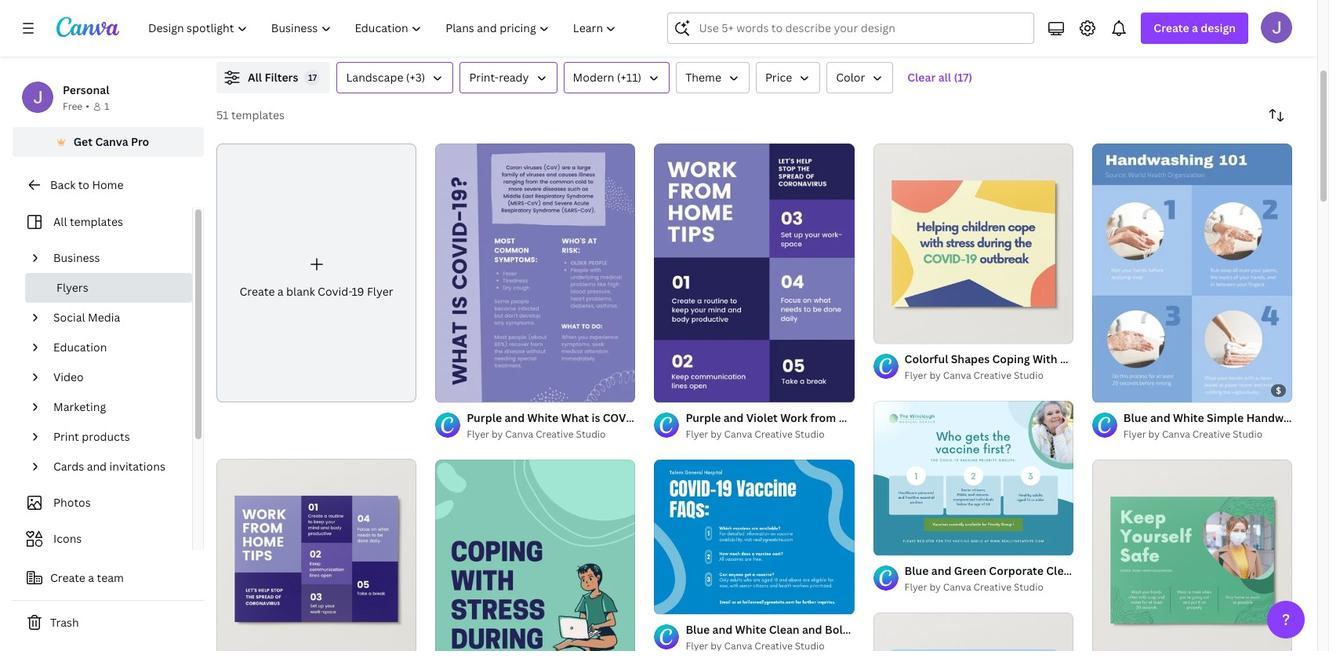 Task type: describe. For each thing, give the bounding box(es) containing it.
and for purple and violet work from home covid flyer
[[724, 411, 744, 426]]

trash
[[50, 615, 79, 630]]

stress
[[1061, 352, 1094, 367]]

blue and green corporate clean vaccine information general health flyer image
[[874, 401, 1074, 556]]

filters
[[265, 70, 298, 85]]

green shapes disease prevention landscape covid flyer image
[[1093, 460, 1293, 651]]

cards and invitations
[[53, 459, 165, 474]]

clear
[[908, 70, 936, 85]]

media
[[88, 310, 120, 325]]

$
[[1277, 385, 1282, 397]]

flyer by canva creative studio link up the purple and turquoise illustrative handwashing landscape covid flyer image
[[905, 580, 1074, 595]]

colorful shapes coping with stress landscape covid flyer flyer by canva creative studio
[[905, 352, 1221, 382]]

by inside blue and white simple handwashing 10 flyer by canva creative studio
[[1149, 428, 1160, 441]]

and right 'cards'
[[87, 459, 107, 474]]

10
[[1322, 411, 1330, 426]]

by inside the purple and violet work from home covid flyer flyer by canva creative studio
[[711, 428, 722, 441]]

flyers
[[56, 280, 88, 295]]

create a blank covid-19 flyer link
[[217, 144, 417, 403]]

work
[[781, 411, 808, 426]]

all templates
[[53, 214, 123, 229]]

flyer by canva creative studio
[[905, 580, 1044, 594]]

white for simple
[[1174, 411, 1205, 426]]

social media link
[[47, 303, 183, 333]]

studio inside colorful shapes coping with stress landscape covid flyer flyer by canva creative studio
[[1014, 369, 1044, 382]]

marketing link
[[47, 392, 183, 422]]

all filters
[[248, 70, 298, 85]]

1 for 1 of 3
[[885, 325, 889, 337]]

jacob simon image
[[1262, 12, 1293, 43]]

creative inside the purple and white what is covid flyer flyer by canva creative studio
[[536, 428, 574, 441]]

coping
[[993, 352, 1031, 367]]

ready
[[499, 70, 529, 85]]

photos link
[[22, 488, 183, 518]]

all for all filters
[[248, 70, 262, 85]]

canva inside the purple and white what is covid flyer flyer by canva creative studio
[[506, 428, 534, 441]]

flyer inside "link"
[[367, 284, 394, 299]]

landscape (+3)
[[346, 70, 426, 85]]

back
[[50, 177, 75, 192]]

a for blank
[[278, 284, 284, 299]]

white for what
[[528, 411, 559, 426]]

canva inside blue and white simple handwashing 10 flyer by canva creative studio
[[1163, 428, 1191, 441]]

create a design button
[[1142, 13, 1249, 44]]

colorful
[[905, 352, 949, 367]]

flyer by canva creative studio link for what
[[467, 427, 636, 443]]

•
[[86, 100, 89, 113]]

price
[[766, 70, 793, 85]]

print-
[[470, 70, 499, 85]]

home inside back to home link
[[92, 177, 124, 192]]

photos
[[53, 495, 91, 510]]

print-ready
[[470, 70, 529, 85]]

landscape (+3) button
[[337, 62, 454, 93]]

what
[[561, 411, 589, 426]]

trash link
[[13, 607, 204, 639]]

violet
[[747, 411, 778, 426]]

templates for all templates
[[70, 214, 123, 229]]

blue and white simple handwashing 10 flyer by canva creative studio
[[1124, 411, 1330, 441]]

team
[[97, 570, 124, 585]]

Search search field
[[699, 13, 1025, 43]]

create a team
[[50, 570, 124, 585]]

canva inside colorful shapes coping with stress landscape covid flyer flyer by canva creative studio
[[944, 369, 972, 382]]

19
[[352, 284, 364, 299]]

covid-19 flyers templates image
[[958, 0, 1293, 43]]

get canva pro button
[[13, 127, 204, 157]]

video link
[[47, 362, 183, 392]]

pro
[[131, 134, 149, 149]]

all
[[939, 70, 952, 85]]

17
[[308, 71, 317, 83]]

landscape inside button
[[346, 70, 404, 85]]

1 for 1
[[104, 100, 109, 113]]

1 of 3
[[885, 325, 907, 337]]

studio inside the purple and violet work from home covid flyer flyer by canva creative studio
[[795, 428, 825, 441]]

print
[[53, 429, 79, 444]]

by inside colorful shapes coping with stress landscape covid flyer flyer by canva creative studio
[[930, 369, 941, 382]]

invitations
[[109, 459, 165, 474]]

1 of 3 link
[[874, 144, 1074, 344]]

theme
[[686, 70, 722, 85]]

blue and white clean and bold vaccine information general health flyer image
[[655, 460, 855, 614]]

purple and indigo work from home landscape covid flyer image
[[217, 459, 417, 651]]

social media
[[53, 310, 120, 325]]

create a team button
[[13, 563, 204, 594]]

(17)
[[954, 70, 973, 85]]

from
[[811, 411, 837, 426]]

of
[[891, 325, 900, 337]]

clear all (17) button
[[900, 62, 981, 93]]

free
[[63, 100, 83, 113]]

cards
[[53, 459, 84, 474]]

create a design
[[1154, 20, 1237, 35]]

purple and violet work from home covid flyer image
[[655, 144, 855, 403]]

video
[[53, 370, 84, 384]]

purple and violet work from home covid flyer link
[[686, 410, 939, 427]]

icons
[[53, 531, 82, 546]]

purple and white what is covid flyer flyer by canva creative studio
[[467, 411, 668, 441]]



Task type: vqa. For each thing, say whether or not it's contained in the screenshot.
PARTNERSHIPS
no



Task type: locate. For each thing, give the bounding box(es) containing it.
create inside dropdown button
[[1154, 20, 1190, 35]]

0 horizontal spatial landscape
[[346, 70, 404, 85]]

0 horizontal spatial purple
[[467, 411, 502, 426]]

covid inside the purple and white what is covid flyer flyer by canva creative studio
[[603, 411, 638, 426]]

2 purple from the left
[[686, 411, 721, 426]]

and for blue and white simple handwashing 10
[[1151, 411, 1171, 426]]

1 white from the left
[[528, 411, 559, 426]]

canva inside the purple and violet work from home covid flyer flyer by canva creative studio
[[725, 428, 753, 441]]

(+3)
[[406, 70, 426, 85]]

business
[[53, 250, 100, 265]]

1 horizontal spatial all
[[248, 70, 262, 85]]

1 vertical spatial landscape
[[1096, 352, 1154, 367]]

colorful shapes coping with stress landscape covid flyer link
[[905, 351, 1221, 368]]

purple and white what is covid flyer image
[[436, 144, 636, 403]]

create
[[1154, 20, 1190, 35], [240, 284, 275, 299], [50, 570, 85, 585]]

templates for 51 templates
[[231, 107, 285, 122]]

purple and white what is covid flyer link
[[467, 410, 668, 427]]

landscape inside colorful shapes coping with stress landscape covid flyer flyer by canva creative studio
[[1096, 352, 1154, 367]]

purple for purple and white what is covid flyer
[[467, 411, 502, 426]]

0 horizontal spatial covid
[[603, 411, 638, 426]]

canva
[[95, 134, 128, 149], [944, 369, 972, 382], [506, 428, 534, 441], [725, 428, 753, 441], [1163, 428, 1191, 441], [944, 580, 972, 594]]

marketing
[[53, 399, 106, 414]]

1 vertical spatial create
[[240, 284, 275, 299]]

canva down violet
[[725, 428, 753, 441]]

back to home
[[50, 177, 124, 192]]

0 horizontal spatial templates
[[70, 214, 123, 229]]

studio down the purple and violet work from home covid flyer link
[[795, 428, 825, 441]]

0 vertical spatial create
[[1154, 20, 1190, 35]]

2 horizontal spatial a
[[1193, 20, 1199, 35]]

studio down blue and white simple handwashing 10 link at the bottom of page
[[1234, 428, 1263, 441]]

create inside button
[[50, 570, 85, 585]]

landscape left (+3)
[[346, 70, 404, 85]]

personal
[[63, 82, 109, 97]]

get
[[73, 134, 93, 149]]

1 horizontal spatial create
[[240, 284, 275, 299]]

and inside blue and white simple handwashing 10 flyer by canva creative studio
[[1151, 411, 1171, 426]]

covid-
[[318, 284, 352, 299]]

a left blank
[[278, 284, 284, 299]]

a for team
[[88, 570, 94, 585]]

3
[[902, 325, 907, 337]]

(+11)
[[617, 70, 642, 85]]

1 vertical spatial all
[[53, 214, 67, 229]]

print products
[[53, 429, 130, 444]]

1 right •
[[104, 100, 109, 113]]

all for all templates
[[53, 214, 67, 229]]

modern (+11)
[[573, 70, 642, 85]]

white left "simple"
[[1174, 411, 1205, 426]]

1 left of
[[885, 325, 889, 337]]

studio inside blue and white simple handwashing 10 flyer by canva creative studio
[[1234, 428, 1263, 441]]

color
[[837, 70, 866, 85]]

Sort by button
[[1262, 100, 1293, 131]]

0 horizontal spatial all
[[53, 214, 67, 229]]

0 horizontal spatial create
[[50, 570, 85, 585]]

creative down purple and white what is covid flyer link
[[536, 428, 574, 441]]

and left what
[[505, 411, 525, 426]]

canva left pro
[[95, 134, 128, 149]]

theme button
[[676, 62, 750, 93]]

back to home link
[[13, 169, 204, 201]]

studio
[[1014, 369, 1044, 382], [576, 428, 606, 441], [795, 428, 825, 441], [1234, 428, 1263, 441], [1014, 580, 1044, 594]]

landscape
[[346, 70, 404, 85], [1096, 352, 1154, 367]]

1 horizontal spatial templates
[[231, 107, 285, 122]]

products
[[82, 429, 130, 444]]

education
[[53, 340, 107, 355]]

shapes
[[952, 352, 990, 367]]

51
[[217, 107, 229, 122]]

0 vertical spatial home
[[92, 177, 124, 192]]

create a blank covid-19 flyer
[[240, 284, 394, 299]]

handwashing
[[1247, 411, 1319, 426]]

create left design
[[1154, 20, 1190, 35]]

flyer by canva creative studio link down violet
[[686, 427, 855, 443]]

0 vertical spatial 1
[[104, 100, 109, 113]]

and inside the purple and white what is covid flyer flyer by canva creative studio
[[505, 411, 525, 426]]

covid for colorful shapes coping with stress landscape covid flyer
[[1157, 352, 1192, 367]]

and right blue
[[1151, 411, 1171, 426]]

and inside the purple and violet work from home covid flyer flyer by canva creative studio
[[724, 411, 744, 426]]

studio inside the purple and white what is covid flyer flyer by canva creative studio
[[576, 428, 606, 441]]

purple inside the purple and white what is covid flyer flyer by canva creative studio
[[467, 411, 502, 426]]

price button
[[756, 62, 821, 93]]

1 horizontal spatial covid
[[874, 411, 909, 426]]

1 vertical spatial home
[[839, 411, 871, 426]]

and left violet
[[724, 411, 744, 426]]

2 vertical spatial a
[[88, 570, 94, 585]]

canva down blue and white simple handwashing 10 link at the bottom of page
[[1163, 428, 1191, 441]]

icons link
[[22, 524, 183, 554]]

0 vertical spatial landscape
[[346, 70, 404, 85]]

colorful shapes coping with stress landscape covid flyer image
[[874, 144, 1074, 344]]

create inside "link"
[[240, 284, 275, 299]]

51 templates
[[217, 107, 285, 122]]

blue
[[1124, 411, 1148, 426]]

create down icons
[[50, 570, 85, 585]]

1
[[104, 100, 109, 113], [885, 325, 889, 337]]

creative down coping
[[974, 369, 1012, 382]]

education link
[[47, 333, 183, 362]]

canva inside button
[[95, 134, 128, 149]]

purple and turquoise illustrative handwashing landscape covid flyer image
[[874, 613, 1074, 651]]

a left design
[[1193, 20, 1199, 35]]

all
[[248, 70, 262, 85], [53, 214, 67, 229]]

1 horizontal spatial 1
[[885, 325, 889, 337]]

and
[[505, 411, 525, 426], [724, 411, 744, 426], [1151, 411, 1171, 426], [87, 459, 107, 474]]

0 vertical spatial templates
[[231, 107, 285, 122]]

blue and white simple handwashing 101 covid flyers image
[[1093, 144, 1293, 403]]

home
[[92, 177, 124, 192], [839, 411, 871, 426]]

2 horizontal spatial covid
[[1157, 352, 1192, 367]]

1 horizontal spatial home
[[839, 411, 871, 426]]

0 horizontal spatial 1
[[104, 100, 109, 113]]

studio down is
[[576, 428, 606, 441]]

create a blank covid-19 flyer element
[[217, 144, 417, 403]]

creative up the purple and turquoise illustrative handwashing landscape covid flyer image
[[974, 580, 1012, 594]]

social
[[53, 310, 85, 325]]

creative inside colorful shapes coping with stress landscape covid flyer flyer by canva creative studio
[[974, 369, 1012, 382]]

all down back
[[53, 214, 67, 229]]

1 inside 1 of 3 link
[[885, 325, 889, 337]]

simple
[[1208, 411, 1244, 426]]

a
[[1193, 20, 1199, 35], [278, 284, 284, 299], [88, 570, 94, 585]]

color button
[[827, 62, 894, 93]]

studio down with
[[1014, 369, 1044, 382]]

modern (+11) button
[[564, 62, 670, 93]]

flyer by canva creative studio link for work
[[686, 427, 855, 443]]

flyer by canva creative studio link down what
[[467, 427, 636, 443]]

canva down shapes
[[944, 369, 972, 382]]

all left filters
[[248, 70, 262, 85]]

purple inside the purple and violet work from home covid flyer flyer by canva creative studio
[[686, 411, 721, 426]]

1 horizontal spatial a
[[278, 284, 284, 299]]

17 filter options selected element
[[305, 70, 320, 86]]

white left what
[[528, 411, 559, 426]]

studio up the purple and turquoise illustrative handwashing landscape covid flyer image
[[1014, 580, 1044, 594]]

modern
[[573, 70, 615, 85]]

0 vertical spatial a
[[1193, 20, 1199, 35]]

white
[[528, 411, 559, 426], [1174, 411, 1205, 426]]

is
[[592, 411, 601, 426]]

a for design
[[1193, 20, 1199, 35]]

flyer inside blue and white simple handwashing 10 flyer by canva creative studio
[[1124, 428, 1147, 441]]

all templates link
[[22, 207, 183, 237]]

creative down "simple"
[[1193, 428, 1231, 441]]

by
[[930, 369, 941, 382], [492, 428, 503, 441], [711, 428, 722, 441], [1149, 428, 1160, 441], [930, 580, 941, 594]]

purple for purple and violet work from home covid flyer
[[686, 411, 721, 426]]

print-ready button
[[460, 62, 558, 93]]

creative inside the purple and violet work from home covid flyer flyer by canva creative studio
[[755, 428, 793, 441]]

create left blank
[[240, 284, 275, 299]]

white inside blue and white simple handwashing 10 flyer by canva creative studio
[[1174, 411, 1205, 426]]

flyer by canva creative studio link down shapes
[[905, 368, 1074, 384]]

with
[[1033, 352, 1058, 367]]

free •
[[63, 100, 89, 113]]

0 horizontal spatial white
[[528, 411, 559, 426]]

covid for purple and violet work from home covid flyer
[[874, 411, 909, 426]]

cards and invitations link
[[47, 452, 183, 482]]

flyer by canva creative studio link for simple
[[1124, 427, 1293, 443]]

1 vertical spatial templates
[[70, 214, 123, 229]]

purple
[[467, 411, 502, 426], [686, 411, 721, 426]]

1 horizontal spatial white
[[1174, 411, 1205, 426]]

and for purple and white what is covid flyer
[[505, 411, 525, 426]]

design
[[1201, 20, 1237, 35]]

create for create a design
[[1154, 20, 1190, 35]]

covid inside colorful shapes coping with stress landscape covid flyer flyer by canva creative studio
[[1157, 352, 1192, 367]]

1 horizontal spatial purple
[[686, 411, 721, 426]]

templates down back to home
[[70, 214, 123, 229]]

creative down violet
[[755, 428, 793, 441]]

blue and white simple handwashing 10 link
[[1124, 410, 1330, 427]]

0 horizontal spatial home
[[92, 177, 124, 192]]

creative inside blue and white simple handwashing 10 flyer by canva creative studio
[[1193, 428, 1231, 441]]

covid inside the purple and violet work from home covid flyer flyer by canva creative studio
[[874, 411, 909, 426]]

1 horizontal spatial landscape
[[1096, 352, 1154, 367]]

to
[[78, 177, 89, 192]]

canva up the purple and turquoise illustrative handwashing landscape covid flyer image
[[944, 580, 972, 594]]

blank
[[286, 284, 315, 299]]

0 vertical spatial all
[[248, 70, 262, 85]]

2 vertical spatial create
[[50, 570, 85, 585]]

a inside create a team button
[[88, 570, 94, 585]]

0 horizontal spatial a
[[88, 570, 94, 585]]

home inside the purple and violet work from home covid flyer flyer by canva creative studio
[[839, 411, 871, 426]]

flyer by canva creative studio link for with
[[905, 368, 1074, 384]]

by inside the purple and white what is covid flyer flyer by canva creative studio
[[492, 428, 503, 441]]

create for create a blank covid-19 flyer
[[240, 284, 275, 299]]

green and purple coping with stress covid flyer image
[[436, 460, 636, 651]]

white inside the purple and white what is covid flyer flyer by canva creative studio
[[528, 411, 559, 426]]

flyer by canva creative studio link down "simple"
[[1124, 427, 1293, 443]]

canva down purple and white what is covid flyer link
[[506, 428, 534, 441]]

home right from
[[839, 411, 871, 426]]

2 white from the left
[[1174, 411, 1205, 426]]

flyer
[[367, 284, 394, 299], [1195, 352, 1221, 367], [905, 369, 928, 382], [641, 411, 668, 426], [912, 411, 939, 426], [467, 428, 490, 441], [686, 428, 709, 441], [1124, 428, 1147, 441], [905, 580, 928, 594]]

get canva pro
[[73, 134, 149, 149]]

top level navigation element
[[138, 13, 630, 44]]

1 purple from the left
[[467, 411, 502, 426]]

print products link
[[47, 422, 183, 452]]

clear all (17)
[[908, 70, 973, 85]]

landscape right stress
[[1096, 352, 1154, 367]]

2 horizontal spatial create
[[1154, 20, 1190, 35]]

a inside create a blank covid-19 flyer element
[[278, 284, 284, 299]]

purple and violet work from home covid flyer flyer by canva creative studio
[[686, 411, 939, 441]]

create for create a team
[[50, 570, 85, 585]]

templates right 51
[[231, 107, 285, 122]]

a inside create a design dropdown button
[[1193, 20, 1199, 35]]

None search field
[[668, 13, 1035, 44]]

a left team at the bottom of page
[[88, 570, 94, 585]]

flyer by canva creative studio link
[[905, 368, 1074, 384], [467, 427, 636, 443], [686, 427, 855, 443], [1124, 427, 1293, 443], [905, 580, 1074, 595]]

1 vertical spatial 1
[[885, 325, 889, 337]]

creative
[[974, 369, 1012, 382], [536, 428, 574, 441], [755, 428, 793, 441], [1193, 428, 1231, 441], [974, 580, 1012, 594]]

1 vertical spatial a
[[278, 284, 284, 299]]

covid
[[1157, 352, 1192, 367], [603, 411, 638, 426], [874, 411, 909, 426]]

home right to
[[92, 177, 124, 192]]



